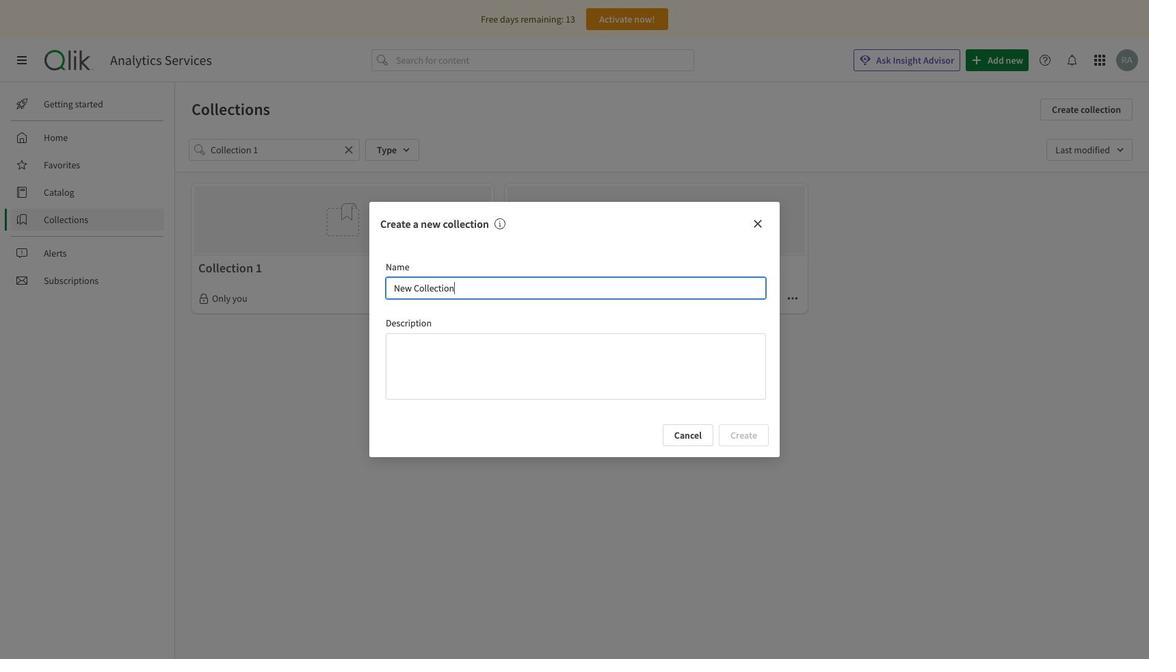Task type: locate. For each thing, give the bounding box(es) containing it.
None text field
[[386, 333, 767, 400]]

navigation pane element
[[0, 88, 175, 297]]

last modified image
[[1047, 139, 1133, 161]]

clear search image
[[344, 144, 355, 155]]

None text field
[[386, 277, 767, 299]]

dialog
[[370, 202, 780, 457]]

Search for collections text field
[[211, 139, 338, 161]]



Task type: describe. For each thing, give the bounding box(es) containing it.
filters region
[[175, 128, 1150, 172]]

close image
[[753, 218, 764, 229]]

close sidebar menu image
[[16, 55, 27, 66]]

analytics services element
[[110, 52, 212, 68]]



Task type: vqa. For each thing, say whether or not it's contained in the screenshot.
Last modified image
yes



